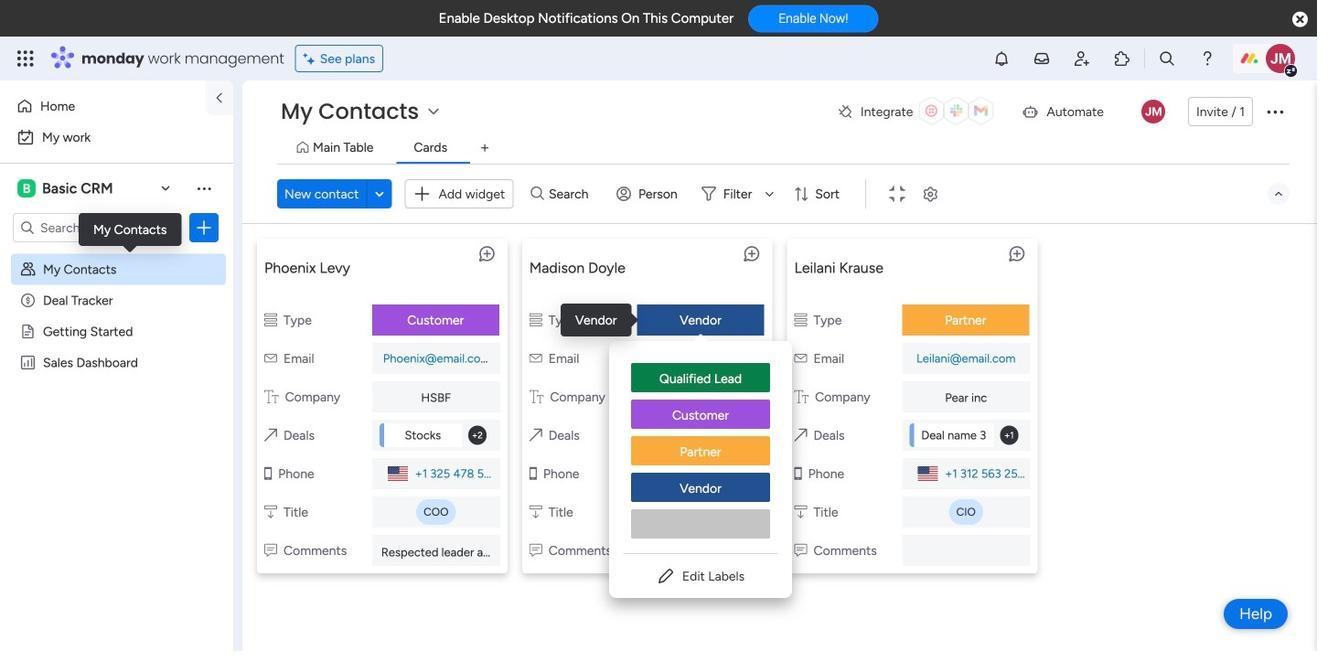 Task type: locate. For each thing, give the bounding box(es) containing it.
1 horizontal spatial options image
[[1265, 101, 1287, 123]]

tab list
[[277, 134, 1290, 164]]

2 v2 board relation small image from the left
[[795, 428, 808, 443]]

v2 small long text column image
[[530, 543, 542, 559], [795, 543, 808, 559]]

small dropdown column outline image for v2 board relation small icon
[[264, 505, 277, 520]]

2 v2 mobile phone image from the left
[[795, 466, 802, 482]]

v2 mobile phone image
[[264, 466, 272, 482]]

v2 email column image for first v2 board relation small image 'dapulse text column' image's v2 status outline image
[[530, 351, 542, 367]]

1 horizontal spatial v2 email column image
[[530, 351, 542, 367]]

v2 status outline image
[[264, 313, 277, 328], [530, 313, 542, 328], [795, 313, 808, 328]]

options image
[[1265, 101, 1287, 123], [195, 219, 213, 237]]

options image down workspace options image
[[195, 219, 213, 237]]

select product image
[[16, 49, 35, 68]]

update feed image
[[1033, 49, 1051, 68]]

1 horizontal spatial v2 small long text column image
[[795, 543, 808, 559]]

row group
[[250, 232, 1310, 588]]

list box
[[0, 250, 233, 625], [609, 349, 792, 554]]

v2 search image
[[531, 184, 544, 204]]

1 horizontal spatial dapulse text column image
[[530, 389, 544, 405]]

0 vertical spatial jeremy miller image
[[1267, 44, 1296, 73]]

help image
[[1199, 49, 1217, 68]]

3 v2 email column image from the left
[[795, 351, 808, 367]]

v2 status outline image for first v2 board relation small image 'dapulse text column' image
[[530, 313, 542, 328]]

1 horizontal spatial v2 status outline image
[[530, 313, 542, 328]]

1 horizontal spatial v2 mobile phone image
[[795, 466, 802, 482]]

jeremy miller image down the dapulse close image
[[1267, 44, 1296, 73]]

v2 small long text column image
[[264, 543, 277, 559]]

1 dapulse text column image from the left
[[264, 389, 279, 405]]

2 v2 small long text column image from the left
[[795, 543, 808, 559]]

0 vertical spatial options image
[[1265, 101, 1287, 123]]

3 v2 status outline image from the left
[[795, 313, 808, 328]]

v2 status outline image for 'dapulse text column' image associated with 2nd v2 board relation small image from the left
[[795, 313, 808, 328]]

see plans image
[[304, 48, 320, 69]]

v2 board relation small image
[[530, 428, 542, 443], [795, 428, 808, 443]]

0 horizontal spatial v2 email column image
[[264, 351, 277, 367]]

0 horizontal spatial v2 status outline image
[[264, 313, 277, 328]]

jeremy miller image down search everything icon on the top of page
[[1142, 100, 1166, 124]]

2 small dropdown column outline image from the left
[[795, 505, 808, 520]]

1 v2 status outline image from the left
[[264, 313, 277, 328]]

option
[[11, 92, 195, 121], [11, 123, 222, 152], [0, 253, 233, 257], [631, 363, 771, 394], [631, 400, 771, 431], [631, 437, 771, 468], [631, 473, 771, 504], [631, 510, 771, 539]]

public dashboard image
[[19, 354, 37, 372]]

1 horizontal spatial v2 board relation small image
[[795, 428, 808, 443]]

0 horizontal spatial options image
[[195, 219, 213, 237]]

1 v2 email column image from the left
[[264, 351, 277, 367]]

small dropdown column outline image
[[264, 505, 277, 520], [795, 505, 808, 520]]

1 small dropdown column outline image from the left
[[264, 505, 277, 520]]

small dropdown column outline image for 2nd v2 board relation small image from the left
[[795, 505, 808, 520]]

dapulse text column image for first v2 board relation small image
[[530, 389, 544, 405]]

workspace selection element
[[17, 178, 116, 199]]

0 horizontal spatial v2 small long text column image
[[530, 543, 542, 559]]

2 horizontal spatial v2 status outline image
[[795, 313, 808, 328]]

1 v2 small long text column image from the left
[[530, 543, 542, 559]]

v2 email column image
[[264, 351, 277, 367], [530, 351, 542, 367], [795, 351, 808, 367]]

dapulse text column image
[[264, 389, 279, 405], [530, 389, 544, 405], [795, 389, 809, 405]]

jeremy miller image
[[1267, 44, 1296, 73], [1142, 100, 1166, 124]]

1 horizontal spatial small dropdown column outline image
[[795, 505, 808, 520]]

3 dapulse text column image from the left
[[795, 389, 809, 405]]

angle down image
[[375, 187, 384, 201]]

1 v2 mobile phone image from the left
[[530, 466, 537, 482]]

0 horizontal spatial v2 board relation small image
[[530, 428, 542, 443]]

options image up collapse icon
[[1265, 101, 1287, 123]]

2 dapulse text column image from the left
[[530, 389, 544, 405]]

2 horizontal spatial dapulse text column image
[[795, 389, 809, 405]]

1 vertical spatial options image
[[195, 219, 213, 237]]

1 horizontal spatial jeremy miller image
[[1267, 44, 1296, 73]]

workspace options image
[[195, 179, 213, 197]]

1 horizontal spatial list box
[[609, 349, 792, 554]]

arrow down image
[[759, 183, 781, 205]]

0 horizontal spatial small dropdown column outline image
[[264, 505, 277, 520]]

2 horizontal spatial v2 email column image
[[795, 351, 808, 367]]

0 horizontal spatial dapulse text column image
[[264, 389, 279, 405]]

v2 status outline image for v2 board relation small icon 'dapulse text column' image
[[264, 313, 277, 328]]

add view image
[[481, 142, 489, 155]]

tab
[[470, 134, 500, 163]]

2 v2 email column image from the left
[[530, 351, 542, 367]]

2 v2 status outline image from the left
[[530, 313, 542, 328]]

v2 mobile phone image for first v2 board relation small image
[[530, 466, 537, 482]]

1 vertical spatial jeremy miller image
[[1142, 100, 1166, 124]]

0 horizontal spatial v2 mobile phone image
[[530, 466, 537, 482]]

v2 mobile phone image
[[530, 466, 537, 482], [795, 466, 802, 482]]

dapulse close image
[[1293, 11, 1309, 29]]



Task type: describe. For each thing, give the bounding box(es) containing it.
v2 small long text column image for small dropdown column outline icon
[[530, 543, 542, 559]]

collapse image
[[1272, 187, 1287, 201]]

dapulse text column image for 2nd v2 board relation small image from the left
[[795, 389, 809, 405]]

v2 email column image for v2 status outline image related to v2 board relation small icon 'dapulse text column' image
[[264, 351, 277, 367]]

invite members image
[[1073, 49, 1092, 68]]

notifications image
[[993, 49, 1011, 68]]

0 horizontal spatial jeremy miller image
[[1142, 100, 1166, 124]]

0 horizontal spatial list box
[[0, 250, 233, 625]]

search everything image
[[1159, 49, 1177, 68]]

edit labels image
[[657, 567, 675, 586]]

public board image
[[19, 323, 37, 340]]

v2 small long text column image for small dropdown column outline image related to 2nd v2 board relation small image from the left
[[795, 543, 808, 559]]

Search field
[[544, 181, 599, 207]]

dapulse text column image for v2 board relation small icon
[[264, 389, 279, 405]]

workspace image
[[17, 178, 36, 199]]

small dropdown column outline image
[[530, 505, 542, 520]]

v2 board relation small image
[[264, 428, 277, 443]]

monday marketplace image
[[1114, 49, 1132, 68]]

v2 email column image for v2 status outline image corresponding to 'dapulse text column' image associated with 2nd v2 board relation small image from the left
[[795, 351, 808, 367]]

Search in workspace field
[[38, 217, 153, 238]]

1 v2 board relation small image from the left
[[530, 428, 542, 443]]

v2 mobile phone image for 2nd v2 board relation small image from the left
[[795, 466, 802, 482]]



Task type: vqa. For each thing, say whether or not it's contained in the screenshot.
first v2 board relation small icon's V2 Email Column image dapulse text column image
yes



